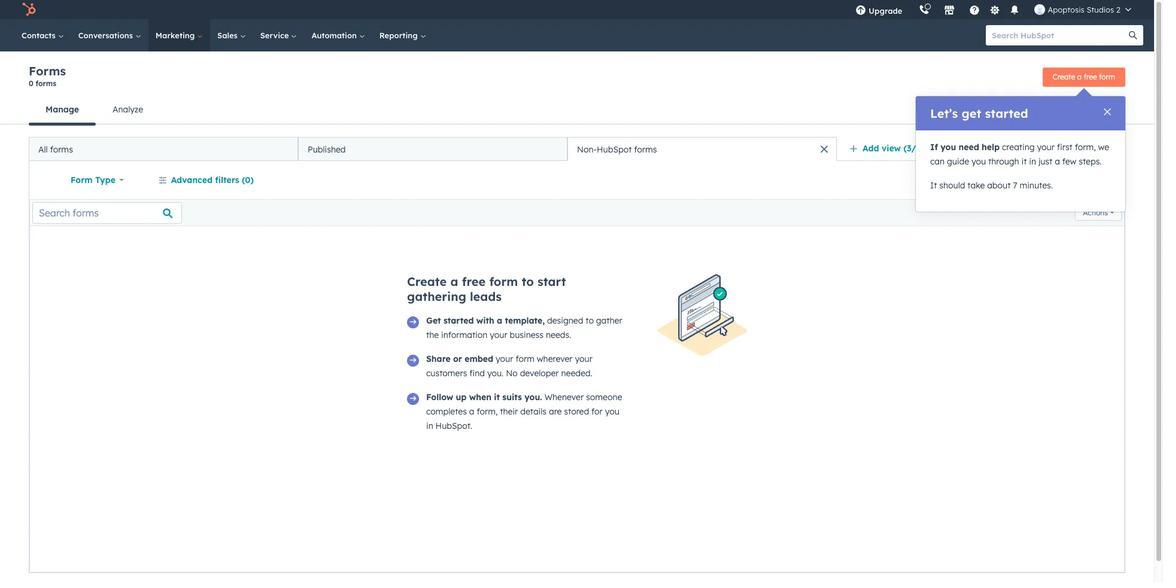 Task type: describe. For each thing, give the bounding box(es) containing it.
all forms button
[[29, 137, 298, 161]]

can
[[931, 156, 945, 167]]

get started with a template,
[[426, 316, 545, 326]]

let's
[[931, 106, 958, 121]]

gather
[[596, 316, 623, 326]]

free for create a free form to start gathering leads
[[462, 274, 486, 289]]

7
[[1013, 180, 1018, 191]]

it inside creating your first form, we can guide you through it in just a few steps.
[[1022, 156, 1027, 167]]

0
[[29, 79, 33, 88]]

all views
[[954, 143, 991, 154]]

all for all views
[[954, 143, 965, 154]]

or
[[453, 354, 462, 365]]

free for create a free form
[[1084, 72, 1097, 81]]

form type button
[[63, 168, 132, 192]]

their
[[500, 407, 518, 417]]

add
[[863, 143, 879, 154]]

start
[[538, 274, 566, 289]]

service
[[260, 31, 291, 40]]

marketing link
[[148, 19, 210, 52]]

close image
[[1104, 108, 1111, 116]]

upgrade
[[869, 6, 903, 16]]

steps.
[[1079, 156, 1102, 167]]

business
[[510, 330, 544, 341]]

(0)
[[242, 175, 254, 186]]

advanced
[[171, 175, 213, 186]]

find
[[470, 368, 485, 379]]

we
[[1099, 142, 1110, 153]]

details
[[521, 407, 547, 417]]

up
[[456, 392, 467, 403]]

conversations
[[78, 31, 135, 40]]

menu containing apoptosis studios 2
[[848, 0, 1140, 19]]

reporting
[[380, 31, 420, 40]]

create a free form
[[1053, 72, 1116, 81]]

hubspot image
[[22, 2, 36, 17]]

0 horizontal spatial started
[[444, 316, 474, 326]]

published button
[[298, 137, 568, 161]]

it should take about 7 minutes.
[[931, 180, 1053, 191]]

forms for forms
[[36, 79, 56, 88]]

contacts link
[[14, 19, 71, 52]]

1 vertical spatial it
[[494, 392, 500, 403]]

about
[[988, 180, 1011, 191]]

conversations link
[[71, 19, 148, 52]]

to inside create a free form to start gathering leads
[[522, 274, 534, 289]]

needed.
[[561, 368, 593, 379]]

sales link
[[210, 19, 253, 52]]

add view (3/50) button
[[842, 137, 946, 160]]

a inside create a free form to start gathering leads
[[451, 274, 458, 289]]

form inside "your form wherever your customers find you. no developer needed."
[[516, 354, 535, 365]]

whenever
[[545, 392, 584, 403]]

you inside whenever someone completes a form, their details are stored for you in hubspot.
[[605, 407, 620, 417]]

non‑hubspot forms
[[1040, 104, 1126, 114]]

embed
[[465, 354, 494, 365]]

create a free form to start gathering leads
[[407, 274, 566, 304]]

form, inside whenever someone completes a form, their details are stored for you in hubspot.
[[477, 407, 498, 417]]

get
[[962, 106, 982, 121]]

whenever someone completes a form, their details are stored for you in hubspot.
[[426, 392, 622, 432]]

marketplaces image
[[945, 5, 955, 16]]

analyze
[[113, 104, 143, 115]]

hubspot
[[597, 144, 632, 155]]

first
[[1057, 142, 1073, 153]]

advanced filters (0) button
[[151, 168, 262, 192]]

all forms
[[38, 144, 73, 155]]

forms inside all forms button
[[50, 144, 73, 155]]

if you need help
[[931, 142, 1000, 153]]

wherever
[[537, 354, 573, 365]]

non‑hubspot forms button
[[1027, 102, 1126, 117]]

settings image
[[990, 5, 1001, 16]]

2
[[1117, 5, 1121, 14]]

share or embed
[[426, 354, 494, 365]]

create for create a free form
[[1053, 72, 1076, 81]]

it
[[931, 180, 937, 191]]

form for create a free form to start gathering leads
[[489, 274, 518, 289]]

hubspot link
[[14, 2, 45, 17]]

should
[[940, 180, 966, 191]]

1 horizontal spatial you.
[[525, 392, 542, 403]]

calling icon button
[[915, 2, 935, 17]]

no
[[506, 368, 518, 379]]

search image
[[1129, 31, 1138, 40]]

just
[[1039, 156, 1053, 167]]

need
[[959, 142, 980, 153]]



Task type: vqa. For each thing, say whether or not it's contained in the screenshot.


Task type: locate. For each thing, give the bounding box(es) containing it.
when
[[469, 392, 492, 403]]

forms up form
[[50, 144, 73, 155]]

0 vertical spatial form
[[1099, 72, 1116, 81]]

someone
[[586, 392, 622, 403]]

you down views
[[972, 156, 986, 167]]

type
[[95, 175, 116, 186]]

published
[[308, 144, 346, 155]]

1 horizontal spatial free
[[1084, 72, 1097, 81]]

navigation
[[29, 95, 160, 125]]

it left suits
[[494, 392, 500, 403]]

in down the completes
[[426, 421, 433, 432]]

form inside create a free form to start gathering leads
[[489, 274, 518, 289]]

forms up we
[[1100, 104, 1126, 114]]

1 horizontal spatial to
[[586, 316, 594, 326]]

stored
[[564, 407, 589, 417]]

your inside designed to gather the information your business needs.
[[490, 330, 508, 341]]

forms up 0
[[29, 63, 66, 78]]

1 vertical spatial free
[[462, 274, 486, 289]]

create a free form button
[[1043, 67, 1126, 87]]

0 horizontal spatial forms
[[29, 63, 66, 78]]

the
[[426, 330, 439, 341]]

minutes.
[[1020, 180, 1053, 191]]

0 vertical spatial free
[[1084, 72, 1097, 81]]

folders
[[1078, 144, 1107, 155]]

through
[[989, 156, 1020, 167]]

free inside create a free form to start gathering leads
[[462, 274, 486, 289]]

designed to gather the information your business needs.
[[426, 316, 623, 341]]

are
[[549, 407, 562, 417]]

1 horizontal spatial you
[[941, 142, 957, 153]]

form, down follow up when it suits you.
[[477, 407, 498, 417]]

in
[[1030, 156, 1037, 167], [426, 421, 433, 432]]

form, up steps.
[[1075, 142, 1096, 153]]

all for all forms
[[38, 144, 48, 155]]

1 horizontal spatial all
[[954, 143, 965, 154]]

it down creating
[[1022, 156, 1027, 167]]

forms inside non-hubspot forms button
[[634, 144, 657, 155]]

a left leads
[[451, 274, 458, 289]]

free inside button
[[1084, 72, 1097, 81]]

get
[[426, 316, 441, 326]]

free up non‑hubspot forms
[[1084, 72, 1097, 81]]

you. up details
[[525, 392, 542, 403]]

you. left no
[[487, 368, 504, 379]]

your up just
[[1037, 142, 1055, 153]]

to left gather
[[586, 316, 594, 326]]

take
[[968, 180, 985, 191]]

0 horizontal spatial create
[[407, 274, 447, 289]]

help button
[[965, 0, 985, 19]]

Search HubSpot search field
[[986, 25, 1133, 46]]

form for create a free form
[[1099, 72, 1116, 81]]

gathering
[[407, 289, 466, 304]]

all down manage button
[[38, 144, 48, 155]]

your up no
[[496, 354, 514, 365]]

0 horizontal spatial you
[[605, 407, 620, 417]]

0 vertical spatial started
[[985, 106, 1029, 121]]

1 vertical spatial in
[[426, 421, 433, 432]]

1 vertical spatial form
[[489, 274, 518, 289]]

a inside creating your first form, we can guide you through it in just a few steps.
[[1055, 156, 1060, 167]]

free up with
[[462, 274, 486, 289]]

completes
[[426, 407, 467, 417]]

0 vertical spatial forms
[[29, 63, 66, 78]]

0 vertical spatial form,
[[1075, 142, 1096, 153]]

create up get
[[407, 274, 447, 289]]

apoptosis
[[1048, 5, 1085, 14]]

form inside create a free form button
[[1099, 72, 1116, 81]]

a down when
[[469, 407, 475, 417]]

forms right hubspot
[[634, 144, 657, 155]]

forms
[[36, 79, 56, 88], [50, 144, 73, 155], [634, 144, 657, 155]]

upgrade image
[[856, 5, 867, 16]]

service link
[[253, 19, 304, 52]]

0 horizontal spatial free
[[462, 274, 486, 289]]

actions
[[1084, 208, 1108, 217]]

2 horizontal spatial you
[[972, 156, 986, 167]]

hubspot.
[[436, 421, 473, 432]]

1 horizontal spatial in
[[1030, 156, 1037, 167]]

non‑hubspot
[[1040, 104, 1097, 114]]

forms inside button
[[1100, 104, 1126, 114]]

help image
[[970, 5, 981, 16]]

started
[[985, 106, 1029, 121], [444, 316, 474, 326]]

create inside create a free form to start gathering leads
[[407, 274, 447, 289]]

forms right 0
[[36, 79, 56, 88]]

your down 'get started with a template,'
[[490, 330, 508, 341]]

0 horizontal spatial to
[[522, 274, 534, 289]]

a up non‑hubspot forms
[[1078, 72, 1082, 81]]

forms banner
[[29, 63, 1126, 95]]

forms inside forms 0 forms
[[36, 79, 56, 88]]

with
[[477, 316, 495, 326]]

0 vertical spatial you.
[[487, 368, 504, 379]]

you inside creating your first form, we can guide you through it in just a few steps.
[[972, 156, 986, 167]]

0 vertical spatial you
[[941, 142, 957, 153]]

creating
[[1002, 142, 1035, 153]]

form, inside creating your first form, we can guide you through it in just a few steps.
[[1075, 142, 1096, 153]]

form type
[[71, 175, 116, 186]]

marketplaces button
[[937, 0, 963, 19]]

1 horizontal spatial forms
[[1100, 104, 1126, 114]]

you.
[[487, 368, 504, 379], [525, 392, 542, 403]]

manage button
[[29, 95, 96, 125]]

in inside whenever someone completes a form, their details are stored for you in hubspot.
[[426, 421, 433, 432]]

create for create a free form to start gathering leads
[[407, 274, 447, 289]]

1 vertical spatial you
[[972, 156, 986, 167]]

0 vertical spatial in
[[1030, 156, 1037, 167]]

1 horizontal spatial create
[[1053, 72, 1076, 81]]

non-hubspot forms
[[577, 144, 657, 155]]

started up information
[[444, 316, 474, 326]]

studios
[[1087, 5, 1115, 14]]

if
[[931, 142, 938, 153]]

0 horizontal spatial form,
[[477, 407, 498, 417]]

create up non‑hubspot
[[1053, 72, 1076, 81]]

1 vertical spatial create
[[407, 274, 447, 289]]

view
[[882, 143, 901, 154]]

a inside button
[[1078, 72, 1082, 81]]

creating your first form, we can guide you through it in just a few steps.
[[931, 142, 1110, 167]]

Search forms search field
[[32, 202, 182, 224]]

apoptosis studios 2 button
[[1028, 0, 1139, 19]]

all up guide
[[954, 143, 965, 154]]

in left just
[[1030, 156, 1037, 167]]

in inside creating your first form, we can guide you through it in just a few steps.
[[1030, 156, 1037, 167]]

form up close icon at the right top of page
[[1099, 72, 1116, 81]]

forms inside banner
[[29, 63, 66, 78]]

0 horizontal spatial in
[[426, 421, 433, 432]]

1 horizontal spatial started
[[985, 106, 1029, 121]]

notifications image
[[1010, 5, 1021, 16]]

1 vertical spatial forms
[[1100, 104, 1126, 114]]

your form wherever your customers find you. no developer needed.
[[426, 354, 593, 379]]

1 horizontal spatial form,
[[1075, 142, 1096, 153]]

views
[[967, 143, 991, 154]]

contacts
[[22, 31, 58, 40]]

settings link
[[988, 3, 1003, 16]]

for
[[592, 407, 603, 417]]

1 vertical spatial to
[[586, 316, 594, 326]]

form
[[1099, 72, 1116, 81], [489, 274, 518, 289], [516, 354, 535, 365]]

0 vertical spatial it
[[1022, 156, 1027, 167]]

0 horizontal spatial you.
[[487, 368, 504, 379]]

started right get
[[985, 106, 1029, 121]]

your
[[1037, 142, 1055, 153], [490, 330, 508, 341], [496, 354, 514, 365], [575, 354, 593, 365]]

designed
[[547, 316, 583, 326]]

calling icon image
[[919, 5, 930, 16]]

0 horizontal spatial all
[[38, 144, 48, 155]]

automation link
[[304, 19, 372, 52]]

sales
[[217, 31, 240, 40]]

apoptosis studios 2
[[1048, 5, 1121, 14]]

a right just
[[1055, 156, 1060, 167]]

actions button
[[1076, 205, 1122, 221]]

share
[[426, 354, 451, 365]]

2 vertical spatial form
[[516, 354, 535, 365]]

let's get started
[[931, 106, 1029, 121]]

a right with
[[497, 316, 503, 326]]

analyze button
[[96, 95, 160, 124]]

developer
[[520, 368, 559, 379]]

form
[[71, 175, 93, 186]]

1 vertical spatial you.
[[525, 392, 542, 403]]

filters
[[215, 175, 239, 186]]

non-
[[577, 144, 597, 155]]

forms for non-
[[634, 144, 657, 155]]

you
[[941, 142, 957, 153], [972, 156, 986, 167], [605, 407, 620, 417]]

form up 'get started with a template,'
[[489, 274, 518, 289]]

navigation containing manage
[[29, 95, 160, 125]]

notifications button
[[1005, 0, 1025, 19]]

2 vertical spatial you
[[605, 407, 620, 417]]

you right for
[[605, 407, 620, 417]]

all inside button
[[38, 144, 48, 155]]

it
[[1022, 156, 1027, 167], [494, 392, 500, 403]]

to left start
[[522, 274, 534, 289]]

you. inside "your form wherever your customers find you. no developer needed."
[[487, 368, 504, 379]]

information
[[441, 330, 488, 341]]

advanced filters (0)
[[171, 175, 254, 186]]

forms 0 forms
[[29, 63, 66, 88]]

guide
[[947, 156, 970, 167]]

automation
[[312, 31, 359, 40]]

follow up when it suits you.
[[426, 392, 542, 403]]

needs.
[[546, 330, 572, 341]]

all views link
[[946, 137, 998, 160]]

suits
[[503, 392, 522, 403]]

a inside whenever someone completes a form, their details are stored for you in hubspot.
[[469, 407, 475, 417]]

0 vertical spatial create
[[1053, 72, 1076, 81]]

few
[[1063, 156, 1077, 167]]

1 vertical spatial started
[[444, 316, 474, 326]]

marketing
[[156, 31, 197, 40]]

0 vertical spatial to
[[522, 274, 534, 289]]

tara schultz image
[[1035, 4, 1046, 15]]

menu item
[[911, 0, 914, 19]]

reporting link
[[372, 19, 433, 52]]

1 vertical spatial form,
[[477, 407, 498, 417]]

to inside designed to gather the information your business needs.
[[586, 316, 594, 326]]

create inside button
[[1053, 72, 1076, 81]]

1 horizontal spatial it
[[1022, 156, 1027, 167]]

you right if
[[941, 142, 957, 153]]

template,
[[505, 316, 545, 326]]

0 horizontal spatial it
[[494, 392, 500, 403]]

non-hubspot forms button
[[568, 137, 837, 161]]

manage
[[46, 104, 79, 115]]

form up no
[[516, 354, 535, 365]]

your inside creating your first form, we can guide you through it in just a few steps.
[[1037, 142, 1055, 153]]

create
[[1053, 72, 1076, 81], [407, 274, 447, 289]]

menu
[[848, 0, 1140, 19]]

your up needed.
[[575, 354, 593, 365]]

customers
[[426, 368, 467, 379]]



